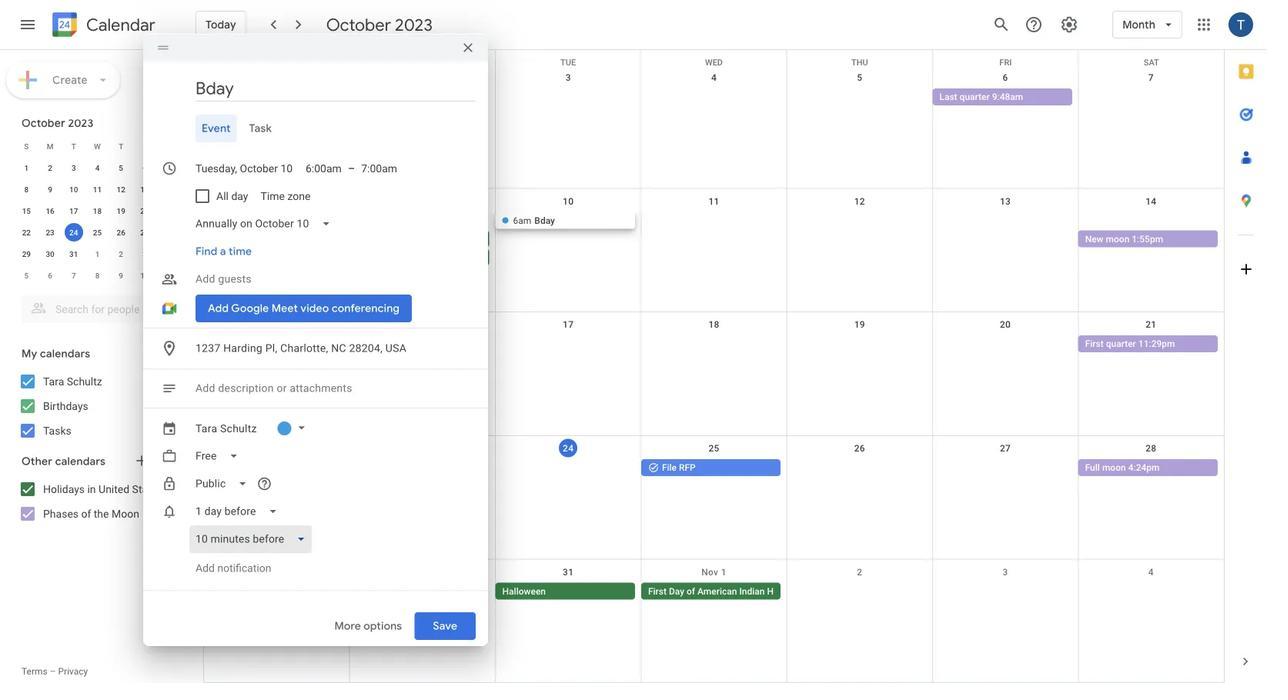 Task type: describe. For each thing, give the bounding box(es) containing it.
1 vertical spatial 5
[[119, 163, 123, 173]]

holidays
[[43, 483, 85, 496]]

1 vertical spatial october
[[22, 116, 65, 130]]

1 vertical spatial 16
[[417, 320, 428, 331]]

task
[[249, 122, 272, 136]]

add for add description or attachments
[[196, 382, 215, 395]]

task button
[[243, 115, 278, 142]]

15 inside row group
[[22, 206, 31, 216]]

11 element
[[88, 180, 107, 199]]

1 vertical spatial 9
[[119, 271, 123, 280]]

first for first quarter 11:29pm
[[1086, 339, 1104, 350]]

1 vertical spatial 27
[[1000, 443, 1011, 454]]

17 element
[[65, 202, 83, 220]]

25 element
[[88, 223, 107, 242]]

charlotte,
[[280, 342, 328, 355]]

quarter for 9:48am
[[960, 92, 990, 102]]

1 horizontal spatial tara schultz
[[196, 422, 257, 435]]

20 inside row group
[[140, 206, 149, 216]]

november 1 element
[[88, 245, 107, 263]]

tara schultz inside "my calendars" list
[[43, 375, 102, 388]]

row containing 3
[[204, 65, 1225, 189]]

first day of american indian heritage month button
[[641, 583, 832, 600]]

tab list containing event
[[156, 115, 476, 142]]

first day of american indian heritage month
[[648, 586, 832, 597]]

Add title and time text field
[[196, 77, 476, 100]]

all day
[[216, 190, 248, 203]]

bday
[[535, 215, 555, 226]]

0 vertical spatial 7
[[1149, 72, 1154, 83]]

november 8 element
[[88, 266, 107, 285]]

8 for october 2023
[[24, 185, 29, 194]]

moon for full
[[1103, 463, 1127, 474]]

10 for october 2023
[[69, 185, 78, 194]]

privacy
[[58, 667, 88, 678]]

1 horizontal spatial 7
[[166, 163, 171, 173]]

1 horizontal spatial october
[[326, 14, 391, 35]]

0 vertical spatial 2
[[48, 163, 52, 173]]

s
[[24, 142, 29, 151]]

add guests button
[[189, 266, 476, 293]]

other calendars
[[22, 455, 106, 469]]

new
[[1086, 234, 1104, 245]]

terms – privacy
[[22, 667, 88, 678]]

2 horizontal spatial 6
[[1003, 72, 1009, 83]]

1 vertical spatial 17
[[563, 320, 574, 331]]

add guests
[[196, 273, 252, 286]]

indian
[[740, 586, 765, 597]]

first quarter 11:29pm
[[1086, 339, 1176, 350]]

29
[[22, 250, 31, 259]]

day
[[669, 586, 685, 597]]

november 11 element
[[159, 266, 178, 285]]

27 inside row group
[[140, 228, 149, 237]]

halloween
[[503, 586, 546, 597]]

26 inside row group
[[117, 228, 125, 237]]

10 for sun
[[563, 196, 574, 207]]

2 for nov 1
[[857, 567, 863, 578]]

0 horizontal spatial 2023
[[68, 116, 93, 130]]

holidays in united states
[[43, 483, 163, 496]]

october 2023 grid
[[15, 136, 180, 287]]

16 element
[[41, 202, 59, 220]]

1 horizontal spatial tab list
[[1225, 50, 1268, 641]]

grid containing 3
[[203, 50, 1225, 684]]

calendar element
[[49, 9, 155, 43]]

0 horizontal spatial 9
[[48, 185, 52, 194]]

time zone button
[[254, 183, 317, 210]]

create button
[[6, 62, 120, 99]]

add other calendars image
[[134, 454, 149, 469]]

or
[[277, 382, 287, 395]]

add notification
[[196, 563, 271, 575]]

notifications element
[[189, 498, 476, 554]]

file rfp
[[662, 463, 696, 474]]

birthdays
[[43, 400, 88, 413]]

fri
[[1000, 58, 1012, 67]]

event button
[[196, 115, 237, 142]]

13 for october 2023
[[140, 185, 149, 194]]

my calendars
[[22, 347, 90, 361]]

wed
[[705, 58, 723, 67]]

1 vertical spatial 20
[[1000, 320, 1011, 331]]

new moon 1:55pm
[[1086, 234, 1164, 245]]

november 6 element
[[41, 266, 59, 285]]

notification
[[217, 563, 271, 575]]

find
[[196, 245, 218, 259]]

24 cell
[[62, 222, 86, 243]]

november 5 element
[[17, 266, 36, 285]]

0 horizontal spatial october 2023
[[22, 116, 93, 130]]

1237 harding pl, charlotte, nc 28204, usa button
[[189, 335, 476, 363]]

zone
[[288, 190, 311, 203]]

last quarter 9:48am button
[[933, 89, 1073, 106]]

my calendars button
[[3, 342, 191, 367]]

1:55pm
[[1132, 234, 1164, 245]]

Search for people text field
[[31, 296, 166, 323]]

1 horizontal spatial 2023
[[395, 14, 433, 35]]

21
[[1146, 320, 1157, 331]]

other calendars button
[[3, 450, 191, 474]]

usa
[[386, 342, 407, 355]]

harding
[[223, 342, 263, 355]]

1 horizontal spatial tara
[[196, 422, 217, 435]]

20 element
[[135, 202, 154, 220]]

attachments
[[290, 382, 353, 395]]

calendar heading
[[83, 14, 155, 36]]

1 vertical spatial 25
[[709, 443, 720, 454]]

26 element
[[112, 223, 130, 242]]

row containing 1
[[15, 157, 180, 179]]

phases of the moon
[[43, 508, 139, 521]]

1 vertical spatial schultz
[[220, 422, 257, 435]]

add description or attachments
[[196, 382, 353, 395]]

of inside first day of american indian heritage month button
[[687, 586, 696, 597]]

2 horizontal spatial 1
[[721, 567, 727, 578]]

a
[[220, 245, 226, 259]]

1 horizontal spatial 6
[[143, 163, 147, 173]]

f
[[143, 142, 147, 151]]

full
[[1086, 463, 1101, 474]]

2 horizontal spatial 4
[[1149, 567, 1154, 578]]

19 inside row group
[[117, 206, 125, 216]]

calendars for my calendars
[[40, 347, 90, 361]]

moon
[[112, 508, 139, 521]]

Start time text field
[[306, 159, 342, 178]]

30
[[46, 250, 54, 259]]

today
[[206, 18, 236, 32]]

states
[[132, 483, 163, 496]]

full moon 4:24pm button
[[1079, 460, 1218, 477]]

november 3 element
[[135, 245, 154, 263]]

0 horizontal spatial 1
[[24, 163, 29, 173]]

1237
[[196, 342, 221, 355]]

file rfp button
[[641, 460, 781, 477]]

tue
[[561, 58, 576, 67]]

my
[[22, 347, 37, 361]]

first quarter 11:29pm button
[[1079, 336, 1218, 353]]

sat
[[1144, 58, 1160, 67]]

time
[[229, 245, 252, 259]]

nov
[[702, 567, 719, 578]]

all
[[216, 190, 229, 203]]

0 vertical spatial october 2023
[[326, 14, 433, 35]]

14
[[1146, 196, 1157, 207]]

last quarter 9:48am
[[940, 92, 1024, 102]]

calendar
[[86, 14, 155, 36]]

tara inside "my calendars" list
[[43, 375, 64, 388]]

0 vertical spatial –
[[348, 162, 355, 175]]

nc
[[331, 342, 346, 355]]

End time text field
[[361, 159, 398, 178]]

2 vertical spatial 10
[[140, 271, 149, 280]]

quarter for 11:29pm
[[1107, 339, 1137, 350]]

0 horizontal spatial –
[[50, 667, 56, 678]]



Task type: locate. For each thing, give the bounding box(es) containing it.
25 up file rfp button
[[709, 443, 720, 454]]

0 vertical spatial 17
[[69, 206, 78, 216]]

calendars for other calendars
[[55, 455, 106, 469]]

row containing 22
[[15, 222, 180, 243]]

of left the
[[81, 508, 91, 521]]

row containing 24
[[204, 437, 1225, 560]]

23 element
[[41, 223, 59, 242]]

0 vertical spatial 20
[[140, 206, 149, 216]]

1 horizontal spatial schultz
[[220, 422, 257, 435]]

4
[[712, 72, 717, 83], [95, 163, 100, 173], [1149, 567, 1154, 578]]

0 horizontal spatial 5
[[24, 271, 29, 280]]

1 inside "november 1" element
[[95, 250, 100, 259]]

0 horizontal spatial 24
[[69, 228, 78, 237]]

1 vertical spatial 7
[[166, 163, 171, 173]]

other calendars list
[[3, 478, 191, 527]]

11 inside row
[[164, 271, 173, 280]]

27
[[140, 228, 149, 237], [1000, 443, 1011, 454]]

18 element
[[88, 202, 107, 220]]

None search field
[[0, 290, 191, 323]]

0 horizontal spatial tab list
[[156, 115, 476, 142]]

month inside month popup button
[[1123, 18, 1156, 32]]

0 horizontal spatial tara schultz
[[43, 375, 102, 388]]

row group containing 1
[[15, 157, 180, 287]]

17 inside row group
[[69, 206, 78, 216]]

1 horizontal spatial 27
[[1000, 443, 1011, 454]]

1 down s
[[24, 163, 29, 173]]

1 horizontal spatial 19
[[855, 320, 866, 331]]

row containing sun
[[204, 50, 1225, 67]]

0 vertical spatial 18
[[93, 206, 102, 216]]

november 9 element
[[112, 266, 130, 285]]

0 vertical spatial 9
[[48, 185, 52, 194]]

add inside "dropdown button"
[[196, 273, 215, 286]]

tara schultz down description
[[196, 422, 257, 435]]

2 vertical spatial 11
[[164, 271, 173, 280]]

schultz down my calendars dropdown button
[[67, 375, 102, 388]]

moon right new
[[1106, 234, 1130, 245]]

mon
[[413, 58, 432, 67]]

8 down "november 1" element
[[95, 271, 100, 280]]

0 horizontal spatial 10
[[69, 185, 78, 194]]

2 horizontal spatial 5
[[857, 72, 863, 83]]

1 vertical spatial 24
[[563, 443, 574, 454]]

0 vertical spatial schultz
[[67, 375, 102, 388]]

1 vertical spatial october 2023
[[22, 116, 93, 130]]

6 down fri
[[1003, 72, 1009, 83]]

0 horizontal spatial october
[[22, 116, 65, 130]]

2 vertical spatial 7
[[72, 271, 76, 280]]

add for add notification
[[196, 563, 215, 575]]

last
[[940, 92, 958, 102]]

24 inside 'element'
[[69, 228, 78, 237]]

thu
[[852, 58, 869, 67]]

find a time button
[[189, 238, 258, 266]]

3 add from the top
[[196, 563, 215, 575]]

0 horizontal spatial 19
[[117, 206, 125, 216]]

new moon 1:55pm button
[[1079, 231, 1218, 248]]

12
[[117, 185, 125, 194], [855, 196, 866, 207]]

create
[[52, 73, 88, 87]]

4:24pm
[[1129, 463, 1160, 474]]

1 vertical spatial month
[[805, 586, 832, 597]]

moon right full
[[1103, 463, 1127, 474]]

row
[[204, 50, 1225, 67], [204, 65, 1225, 189], [15, 136, 180, 157], [15, 157, 180, 179], [15, 179, 180, 200], [204, 189, 1225, 313], [15, 200, 180, 222], [15, 222, 180, 243], [15, 243, 180, 265], [15, 265, 180, 287], [204, 313, 1225, 437], [204, 437, 1225, 560], [204, 560, 1225, 684]]

2 horizontal spatial 2
[[857, 567, 863, 578]]

other
[[22, 455, 52, 469]]

2 vertical spatial 6
[[48, 271, 52, 280]]

rfp
[[679, 463, 696, 474]]

1 horizontal spatial 16
[[417, 320, 428, 331]]

31 element
[[65, 245, 83, 263]]

6 down 30 element
[[48, 271, 52, 280]]

11 for october 2023
[[93, 185, 102, 194]]

to element
[[348, 162, 355, 175]]

add notification button
[[189, 551, 278, 588]]

1 horizontal spatial 20
[[1000, 320, 1011, 331]]

6 down f
[[143, 163, 147, 173]]

3
[[566, 72, 571, 83], [72, 163, 76, 173], [143, 250, 147, 259], [1003, 567, 1009, 578]]

4 inside row group
[[95, 163, 100, 173]]

0 horizontal spatial 11
[[93, 185, 102, 194]]

in
[[87, 483, 96, 496]]

23
[[46, 228, 54, 237]]

0 horizontal spatial 20
[[140, 206, 149, 216]]

31 for 1
[[69, 250, 78, 259]]

tasks
[[43, 425, 71, 437]]

0 horizontal spatial 2
[[48, 163, 52, 173]]

first
[[1086, 339, 1104, 350], [648, 586, 667, 597]]

0 vertical spatial 13
[[140, 185, 149, 194]]

0 horizontal spatial month
[[805, 586, 832, 597]]

6am bday
[[513, 215, 555, 226]]

– right start time text field
[[348, 162, 355, 175]]

25 inside october 2023 grid
[[93, 228, 102, 237]]

1 vertical spatial add
[[196, 382, 215, 395]]

0 vertical spatial tara schultz
[[43, 375, 102, 388]]

heritage
[[767, 586, 803, 597]]

8 inside row
[[95, 271, 100, 280]]

0 vertical spatial 12
[[117, 185, 125, 194]]

row group
[[15, 157, 180, 287]]

quarter inside row
[[960, 92, 990, 102]]

1 vertical spatial 2
[[119, 250, 123, 259]]

add left notification
[[196, 563, 215, 575]]

row containing 29
[[15, 243, 180, 265]]

0 horizontal spatial 27
[[140, 228, 149, 237]]

t left f
[[119, 142, 123, 151]]

27 element
[[135, 223, 154, 242]]

29 element
[[17, 245, 36, 263]]

november 7 element
[[65, 266, 83, 285]]

october 2023
[[326, 14, 433, 35], [22, 116, 93, 130]]

0 horizontal spatial 4
[[95, 163, 100, 173]]

tara schultz up birthdays
[[43, 375, 102, 388]]

terms link
[[22, 667, 48, 678]]

1 vertical spatial 10
[[563, 196, 574, 207]]

pl,
[[265, 342, 278, 355]]

calendars inside dropdown button
[[40, 347, 90, 361]]

12 for october 2023
[[117, 185, 125, 194]]

quarter
[[960, 92, 990, 102], [1107, 339, 1137, 350]]

12 inside row group
[[117, 185, 125, 194]]

sun
[[268, 58, 285, 67]]

nov 1
[[702, 567, 727, 578]]

31 down 24, today 'element'
[[69, 250, 78, 259]]

1 horizontal spatial 26
[[855, 443, 866, 454]]

row containing 5
[[15, 265, 180, 287]]

quarter left 11:29pm
[[1107, 339, 1137, 350]]

october
[[326, 14, 391, 35], [22, 116, 65, 130]]

2023
[[395, 14, 433, 35], [68, 116, 93, 130]]

1 vertical spatial 12
[[855, 196, 866, 207]]

month inside first day of american indian heritage month button
[[805, 586, 832, 597]]

november 10 element
[[135, 266, 154, 285]]

1 horizontal spatial 5
[[119, 163, 123, 173]]

1 vertical spatial first
[[648, 586, 667, 597]]

1 vertical spatial 11
[[709, 196, 720, 207]]

find a time
[[196, 245, 252, 259]]

8 for sun
[[274, 196, 280, 207]]

8 left zone on the top of the page
[[274, 196, 280, 207]]

1 horizontal spatial quarter
[[1107, 339, 1137, 350]]

guests
[[218, 273, 252, 286]]

calendars
[[40, 347, 90, 361], [55, 455, 106, 469]]

5 down 29 element
[[24, 271, 29, 280]]

quarter right 'last'
[[960, 92, 990, 102]]

5 down thu
[[857, 72, 863, 83]]

12 for sun
[[855, 196, 866, 207]]

1 horizontal spatial 4
[[712, 72, 717, 83]]

first for first day of american indian heritage month
[[648, 586, 667, 597]]

0 horizontal spatial 6
[[48, 271, 52, 280]]

25 down 18 element
[[93, 228, 102, 237]]

0 vertical spatial 11
[[93, 185, 102, 194]]

my calendars list
[[3, 370, 191, 444]]

october up m
[[22, 116, 65, 130]]

0 horizontal spatial tara
[[43, 375, 64, 388]]

18 inside row group
[[93, 206, 102, 216]]

2 vertical spatial 5
[[24, 271, 29, 280]]

13 element
[[135, 180, 154, 199]]

description
[[218, 382, 274, 395]]

october 2023 up mon
[[326, 14, 433, 35]]

grid
[[203, 50, 1225, 684]]

2 vertical spatial 4
[[1149, 567, 1154, 578]]

26
[[117, 228, 125, 237], [855, 443, 866, 454]]

2023 down create
[[68, 116, 93, 130]]

0 horizontal spatial 26
[[117, 228, 125, 237]]

moon for new
[[1106, 234, 1130, 245]]

0 vertical spatial calendars
[[40, 347, 90, 361]]

row containing 31
[[204, 560, 1225, 684]]

schultz inside "my calendars" list
[[67, 375, 102, 388]]

0 vertical spatial 5
[[857, 72, 863, 83]]

add down 1237
[[196, 382, 215, 395]]

Start date text field
[[196, 159, 293, 178]]

1 vertical spatial moon
[[1103, 463, 1127, 474]]

month right "heritage"
[[805, 586, 832, 597]]

1 horizontal spatial 2
[[119, 250, 123, 259]]

of right day
[[687, 586, 696, 597]]

1 horizontal spatial 24
[[563, 443, 574, 454]]

add inside button
[[196, 563, 215, 575]]

event
[[202, 122, 231, 136]]

october up add title and time text box
[[326, 14, 391, 35]]

31 inside grid
[[563, 567, 574, 578]]

2023 up mon
[[395, 14, 433, 35]]

schultz
[[67, 375, 102, 388], [220, 422, 257, 435]]

2 for 1
[[119, 250, 123, 259]]

calendars up in
[[55, 455, 106, 469]]

row containing s
[[15, 136, 180, 157]]

6am
[[513, 215, 532, 226]]

– right terms
[[50, 667, 56, 678]]

28204,
[[349, 342, 383, 355]]

0 vertical spatial add
[[196, 273, 215, 286]]

main drawer image
[[18, 15, 37, 34]]

1 vertical spatial 15
[[272, 320, 282, 331]]

9 up the 16 element
[[48, 185, 52, 194]]

day
[[231, 190, 248, 203]]

8 up 15 element
[[24, 185, 29, 194]]

1 horizontal spatial t
[[119, 142, 123, 151]]

halloween button
[[496, 583, 635, 600]]

0 vertical spatial 15
[[22, 206, 31, 216]]

calendars right my
[[40, 347, 90, 361]]

0 vertical spatial moon
[[1106, 234, 1130, 245]]

2 add from the top
[[196, 382, 215, 395]]

1 vertical spatial of
[[687, 586, 696, 597]]

31 for nov 1
[[563, 567, 574, 578]]

october 2023 up m
[[22, 116, 93, 130]]

11 inside "element"
[[93, 185, 102, 194]]

19 element
[[112, 202, 130, 220]]

1 horizontal spatial 13
[[1000, 196, 1011, 207]]

month button
[[1113, 6, 1183, 43]]

–
[[348, 162, 355, 175], [50, 667, 56, 678]]

tab list
[[1225, 50, 1268, 641], [156, 115, 476, 142]]

w
[[94, 142, 101, 151]]

of inside other calendars list
[[81, 508, 91, 521]]

0 horizontal spatial 25
[[93, 228, 102, 237]]

30 element
[[41, 245, 59, 263]]

1 horizontal spatial 10
[[140, 271, 149, 280]]

1 vertical spatial 19
[[855, 320, 866, 331]]

15 up 22
[[22, 206, 31, 216]]

phases
[[43, 508, 79, 521]]

the
[[94, 508, 109, 521]]

t right m
[[71, 142, 76, 151]]

1 horizontal spatial 11
[[164, 271, 173, 280]]

11
[[93, 185, 102, 194], [709, 196, 720, 207], [164, 271, 173, 280]]

11:29pm
[[1139, 339, 1176, 350]]

1 t from the left
[[71, 142, 76, 151]]

add down find
[[196, 273, 215, 286]]

10 element
[[65, 180, 83, 199]]

add for add guests
[[196, 273, 215, 286]]

31 inside row group
[[69, 250, 78, 259]]

time
[[261, 190, 285, 203]]

united
[[99, 483, 130, 496]]

1 vertical spatial –
[[50, 667, 56, 678]]

november 2 element
[[112, 245, 130, 263]]

0 vertical spatial 10
[[69, 185, 78, 194]]

1 right nov
[[721, 567, 727, 578]]

1 vertical spatial 4
[[95, 163, 100, 173]]

2 t from the left
[[119, 142, 123, 151]]

15 up pl,
[[272, 320, 282, 331]]

2 vertical spatial 1
[[721, 567, 727, 578]]

time zone
[[261, 190, 311, 203]]

0 horizontal spatial 8
[[24, 185, 29, 194]]

1 horizontal spatial 18
[[709, 320, 720, 331]]

5 up 12 element in the top of the page
[[119, 163, 123, 173]]

1 up november 8 element
[[95, 250, 100, 259]]

today button
[[196, 6, 246, 43]]

1 add from the top
[[196, 273, 215, 286]]

first left day
[[648, 586, 667, 597]]

24, today element
[[65, 223, 83, 242]]

22 element
[[17, 223, 36, 242]]

0 vertical spatial 31
[[69, 250, 78, 259]]

tara schultz
[[43, 375, 102, 388], [196, 422, 257, 435]]

1 horizontal spatial 25
[[709, 443, 720, 454]]

15 element
[[17, 202, 36, 220]]

0 vertical spatial october
[[326, 14, 391, 35]]

11 for sun
[[709, 196, 720, 207]]

1 vertical spatial tara schultz
[[196, 422, 257, 435]]

0 vertical spatial 25
[[93, 228, 102, 237]]

17
[[69, 206, 78, 216], [563, 320, 574, 331]]

0 vertical spatial of
[[81, 508, 91, 521]]

1 vertical spatial calendars
[[55, 455, 106, 469]]

15 inside grid
[[272, 320, 282, 331]]

first left 11:29pm
[[1086, 339, 1104, 350]]

9 down november 2 element
[[119, 271, 123, 280]]

2 horizontal spatial 11
[[709, 196, 720, 207]]

16 inside row group
[[46, 206, 54, 216]]

31
[[69, 250, 78, 259], [563, 567, 574, 578]]

moon
[[1106, 234, 1130, 245], [1103, 463, 1127, 474]]

12 element
[[112, 180, 130, 199]]

terms
[[22, 667, 48, 678]]

2 horizontal spatial 7
[[1149, 72, 1154, 83]]

31 up halloween button at the bottom of page
[[563, 567, 574, 578]]

m
[[47, 142, 53, 151]]

13
[[140, 185, 149, 194], [1000, 196, 1011, 207]]

schultz down description
[[220, 422, 257, 435]]

28
[[1146, 443, 1157, 454]]

calendars inside dropdown button
[[55, 455, 106, 469]]

1237 harding pl, charlotte, nc 28204, usa
[[196, 342, 407, 355]]

25
[[93, 228, 102, 237], [709, 443, 720, 454]]

settings menu image
[[1061, 15, 1079, 34]]

month up sat
[[1123, 18, 1156, 32]]

1 horizontal spatial 12
[[855, 196, 866, 207]]

13 for sun
[[1000, 196, 1011, 207]]

2 vertical spatial add
[[196, 563, 215, 575]]

0 vertical spatial 4
[[712, 72, 717, 83]]

0 vertical spatial 8
[[24, 185, 29, 194]]

full moon 4:24pm
[[1086, 463, 1160, 474]]

7
[[1149, 72, 1154, 83], [166, 163, 171, 173], [72, 271, 76, 280]]

cell
[[204, 89, 350, 107], [350, 89, 496, 107], [496, 89, 641, 107], [641, 89, 787, 107], [787, 89, 933, 107], [1079, 89, 1225, 107], [204, 212, 350, 268], [350, 212, 496, 268], [641, 212, 787, 268], [787, 212, 933, 268], [933, 212, 1079, 268], [204, 336, 350, 354], [350, 336, 496, 354], [496, 336, 641, 354], [641, 336, 787, 354], [787, 336, 933, 354], [933, 336, 1079, 354], [204, 460, 350, 478], [350, 460, 496, 478], [496, 460, 641, 478], [787, 460, 933, 478], [933, 460, 1079, 478], [204, 583, 350, 602], [350, 583, 496, 602], [787, 583, 933, 602], [933, 583, 1079, 602], [1079, 583, 1225, 602]]

13 inside row group
[[140, 185, 149, 194]]

22
[[22, 228, 31, 237]]

None field
[[189, 210, 343, 238], [189, 443, 251, 471], [189, 471, 260, 498], [189, 498, 290, 526], [189, 526, 318, 554], [189, 210, 343, 238], [189, 443, 251, 471], [189, 471, 260, 498], [189, 498, 290, 526], [189, 526, 318, 554]]



Task type: vqa. For each thing, say whether or not it's contained in the screenshot.


